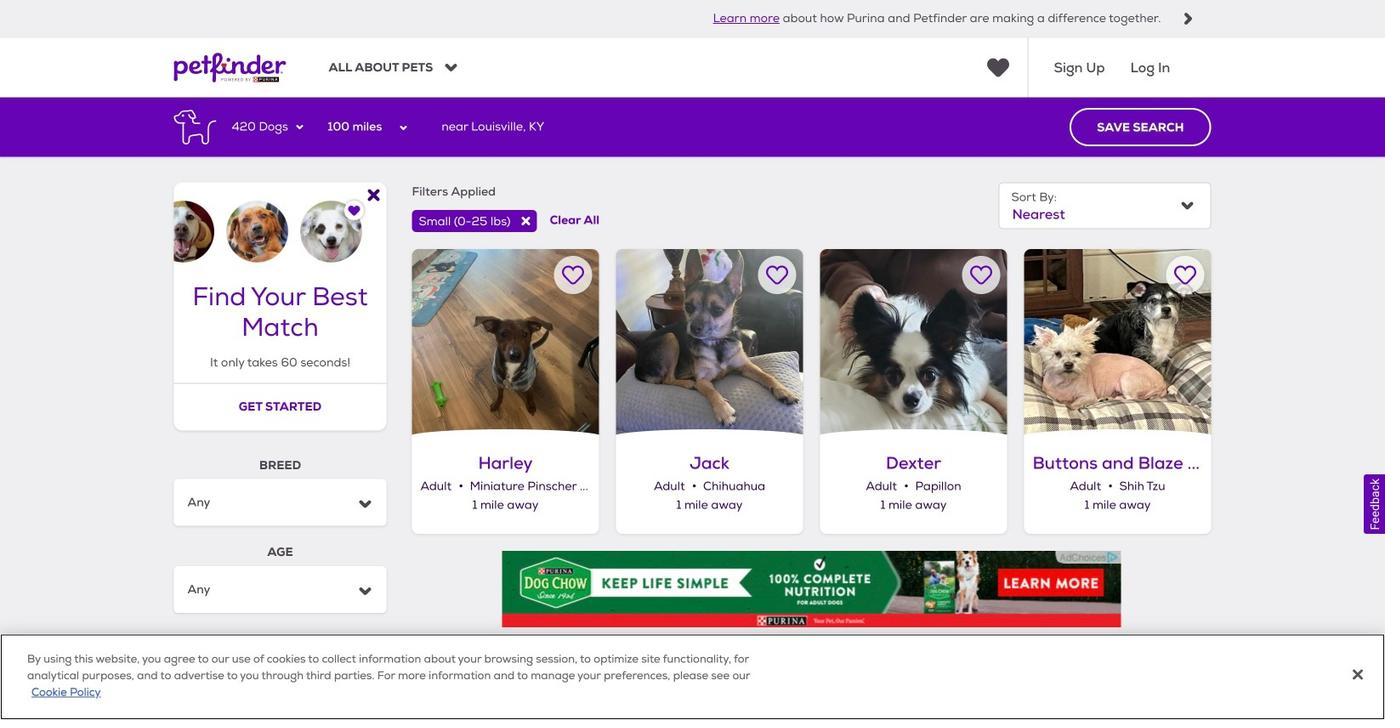Task type: locate. For each thing, give the bounding box(es) containing it.
buttons and blaze (bonded pair), adoptable dog, adult male shih tzu, 1 mile away. image
[[1024, 249, 1211, 436]]

harley, adoptable dog, adult male miniature pinscher & dachshund mix, 1 mile away. image
[[412, 249, 599, 436]]

petfinder home image
[[174, 38, 286, 97]]

privacy alert dialog
[[0, 634, 1385, 720]]

advertisement element
[[502, 551, 1121, 628]]

main content
[[0, 97, 1385, 720]]

turk, adoptable dog, puppy male labrador retriever mix, 3 miles away. image
[[1024, 645, 1211, 720]]



Task type: describe. For each thing, give the bounding box(es) containing it.
potential dog matches image
[[174, 182, 386, 263]]

jack, adoptable dog, adult male chihuahua, 1 mile away. image
[[616, 249, 803, 436]]

mystic, adoptable dog, adult male chihuahua, 1 mile away. image
[[616, 645, 803, 720]]

pokie, adoptable dog, puppy male schnauzer mix, 1 mile away, out-of-town pet. image
[[820, 645, 1007, 720]]

penny, adoptable dog, adult female beagle, 1 mile away. image
[[412, 645, 599, 720]]

dexter, adoptable dog, adult male papillon, 1 mile away. image
[[820, 249, 1007, 436]]



Task type: vqa. For each thing, say whether or not it's contained in the screenshot.
WHITE ROLLERS, ADOPTABLE DOVE, YOUNG UNKNOWN PIGEON, 17 MILES AWAY. image at the left of page
no



